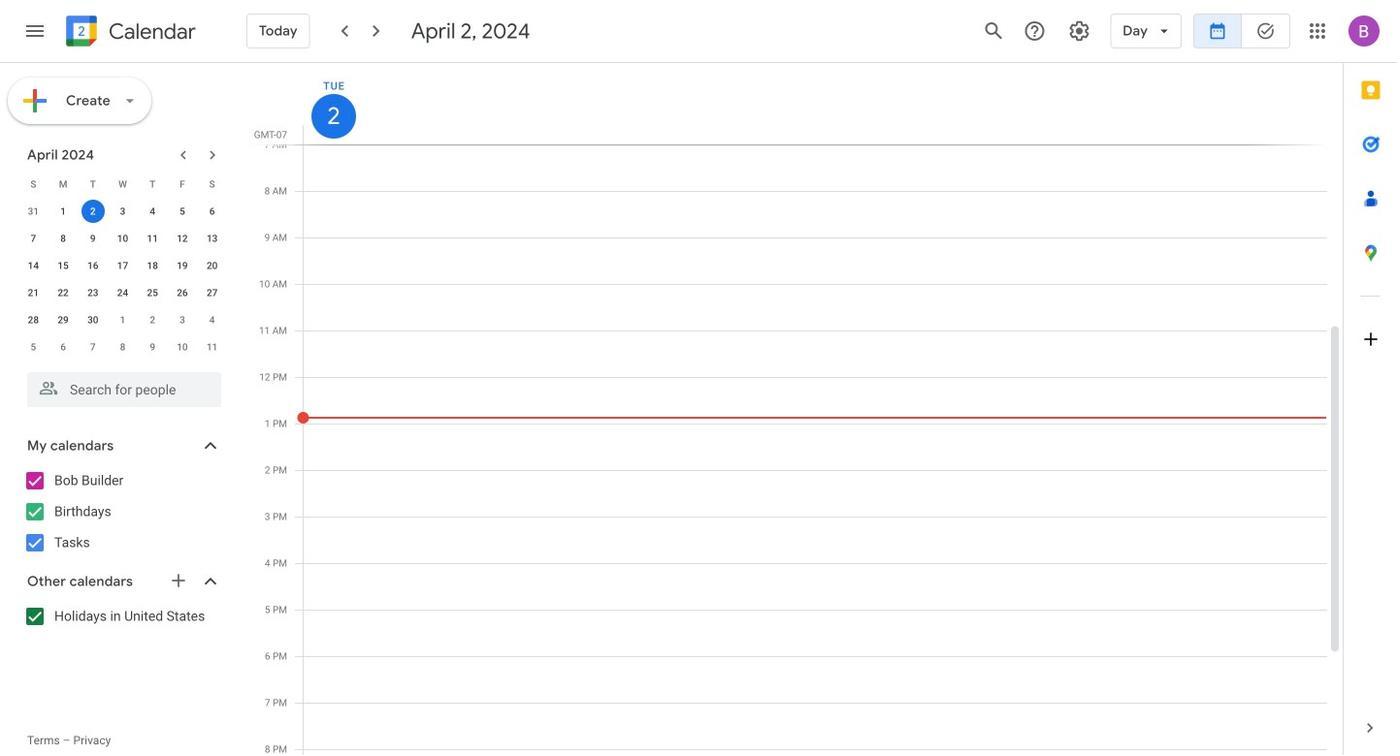 Task type: describe. For each thing, give the bounding box(es) containing it.
21 element
[[22, 281, 45, 305]]

6 row from the top
[[18, 307, 227, 334]]

may 11 element
[[200, 336, 224, 359]]

5 row from the top
[[18, 279, 227, 307]]

4 row from the top
[[18, 252, 227, 279]]

19 element
[[171, 254, 194, 277]]

16 element
[[81, 254, 105, 277]]

main drawer image
[[23, 19, 47, 43]]

12 element
[[171, 227, 194, 250]]

6 element
[[200, 200, 224, 223]]

may 9 element
[[141, 336, 164, 359]]

20 element
[[200, 254, 224, 277]]

8 element
[[51, 227, 75, 250]]

cell inside april 2024 grid
[[78, 198, 108, 225]]

2 row from the top
[[18, 198, 227, 225]]

my calendars list
[[4, 466, 241, 559]]

22 element
[[51, 281, 75, 305]]

26 element
[[171, 281, 194, 305]]

27 element
[[200, 281, 224, 305]]

7 element
[[22, 227, 45, 250]]

march 31 element
[[22, 200, 45, 223]]

28 element
[[22, 309, 45, 332]]

3 row from the top
[[18, 225, 227, 252]]

17 element
[[111, 254, 134, 277]]

1 element
[[51, 200, 75, 223]]

may 7 element
[[81, 336, 105, 359]]

april 2024 grid
[[18, 171, 227, 361]]

may 5 element
[[22, 336, 45, 359]]



Task type: locate. For each thing, give the bounding box(es) containing it.
1 row from the top
[[18, 171, 227, 198]]

row down "may 1" element
[[18, 334, 227, 361]]

calendar element
[[62, 12, 196, 54]]

column header
[[303, 63, 1327, 145]]

9 element
[[81, 227, 105, 250]]

tuesday, april 2, today element
[[311, 94, 356, 139]]

29 element
[[51, 309, 75, 332]]

5 element
[[171, 200, 194, 223]]

may 1 element
[[111, 309, 134, 332]]

row down 17 element
[[18, 279, 227, 307]]

10 element
[[111, 227, 134, 250]]

4 element
[[141, 200, 164, 223]]

3 element
[[111, 200, 134, 223]]

15 element
[[51, 254, 75, 277]]

7 row from the top
[[18, 334, 227, 361]]

row down 10 'element'
[[18, 252, 227, 279]]

row up 17 element
[[18, 225, 227, 252]]

13 element
[[200, 227, 224, 250]]

heading inside calendar element
[[105, 20, 196, 43]]

row up 10 'element'
[[18, 198, 227, 225]]

may 8 element
[[111, 336, 134, 359]]

23 element
[[81, 281, 105, 305]]

add other calendars image
[[169, 571, 188, 591]]

30 element
[[81, 309, 105, 332]]

row
[[18, 171, 227, 198], [18, 198, 227, 225], [18, 225, 227, 252], [18, 252, 227, 279], [18, 279, 227, 307], [18, 307, 227, 334], [18, 334, 227, 361]]

24 element
[[111, 281, 134, 305]]

may 6 element
[[51, 336, 75, 359]]

cell
[[78, 198, 108, 225]]

Search for people text field
[[39, 373, 210, 407]]

settings menu image
[[1068, 19, 1091, 43]]

may 3 element
[[171, 309, 194, 332]]

tab list
[[1344, 63, 1397, 701]]

row down 24 element
[[18, 307, 227, 334]]

grid
[[248, 63, 1343, 756]]

row group
[[18, 198, 227, 361]]

None search field
[[0, 365, 241, 407]]

may 10 element
[[171, 336, 194, 359]]

11 element
[[141, 227, 164, 250]]

14 element
[[22, 254, 45, 277]]

2, today element
[[81, 200, 105, 223]]

25 element
[[141, 281, 164, 305]]

heading
[[105, 20, 196, 43]]

18 element
[[141, 254, 164, 277]]

row up "3" element
[[18, 171, 227, 198]]

may 2 element
[[141, 309, 164, 332]]

may 4 element
[[200, 309, 224, 332]]



Task type: vqa. For each thing, say whether or not it's contained in the screenshot.
'column header'
yes



